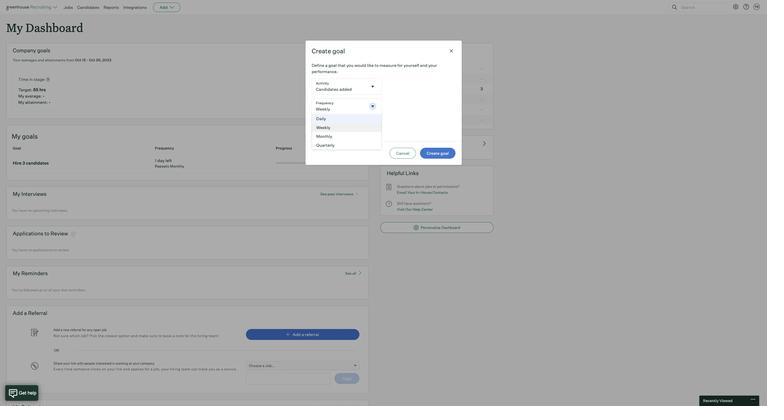 Task type: describe. For each thing, give the bounding box(es) containing it.
td button
[[754, 4, 760, 10]]

help
[[413, 207, 421, 212]]

define a goal that you would like to measure for yourself and your performance.
[[312, 63, 437, 74]]

your down interested
[[107, 367, 115, 372]]

make
[[139, 334, 148, 338]]

configure image
[[733, 4, 739, 10]]

a inside define a goal that you would like to measure for yourself and your performance.
[[325, 63, 328, 68]]

list box containing daily
[[312, 114, 382, 150]]

have for applications
[[19, 248, 27, 252]]

company
[[140, 362, 155, 366]]

interviews.
[[50, 208, 68, 213]]

dashboard
[[342, 47, 363, 53]]

average:
[[25, 93, 42, 99]]

time in
[[18, 77, 34, 82]]

15
[[82, 58, 86, 62]]

share your link with people interested in working at your company every time someone clicks on your link and applies for a job, your hiring team can track you as a source.
[[53, 362, 238, 372]]

personalize dashboard
[[421, 226, 461, 230]]

goal up that
[[333, 47, 345, 55]]

and inside add a new referral for any open job not sure which job? pick the closest option and make sure to leave a note for the hiring team!
[[131, 334, 138, 338]]

add a referral link
[[246, 329, 360, 340]]

have for upcoming
[[19, 208, 27, 213]]

review
[[51, 231, 68, 237]]

pick
[[90, 334, 97, 338]]

followed
[[24, 288, 37, 292]]

1 the from the left
[[98, 334, 104, 338]]

company for company goals
[[13, 47, 36, 54]]

your right at
[[133, 362, 140, 366]]

due
[[61, 288, 67, 292]]

to left "review."
[[54, 248, 57, 252]]

candidates
[[26, 161, 49, 166]]

0 vertical spatial create goal
[[312, 47, 345, 55]]

performance.
[[312, 69, 338, 74]]

any
[[87, 328, 93, 332]]

1 toggle flyout image from the top
[[370, 84, 375, 89]]

you have no applications to review.
[[12, 248, 70, 252]]

referral inside button
[[305, 332, 319, 337]]

1 vertical spatial create goal
[[305, 133, 328, 138]]

from
[[66, 58, 74, 62]]

add for add a referral
[[293, 332, 301, 337]]

past
[[328, 192, 335, 196]]

would
[[355, 63, 366, 68]]

your averages and attainments from oct 15 - oct 29, 2023
[[13, 58, 111, 62]]

see goal dashboard
[[324, 47, 363, 53]]

close modal icon image
[[448, 48, 455, 54]]

hiring inside share your link with people interested in working at your company every time someone clicks on your link and applies for a job, your hiring team can track you as a source.
[[170, 367, 181, 372]]

goal left dashboard at top
[[332, 47, 341, 53]]

note
[[176, 334, 184, 338]]

1
[[155, 158, 157, 163]]

at
[[129, 362, 132, 366]]

still
[[397, 201, 404, 206]]

last
[[406, 153, 414, 157]]

hire 3 candidates
[[13, 161, 49, 166]]

you inside define a goal that you would like to measure for yourself and your performance.
[[347, 63, 354, 68]]

3 - link from the top
[[381, 105, 494, 115]]

goal inside define a goal that you would like to measure for yourself and your performance.
[[329, 63, 337, 68]]

interviews
[[21, 191, 47, 197]]

quarterly
[[316, 143, 335, 148]]

add button
[[153, 3, 181, 12]]

company 2 last
[[386, 153, 414, 157]]

day
[[157, 158, 165, 163]]

a inside button
[[302, 332, 304, 337]]

goal down 'weekly'
[[319, 133, 328, 138]]

company goals
[[13, 47, 50, 54]]

reminders
[[21, 270, 48, 277]]

my for reminders
[[13, 270, 20, 277]]

all for see all goals
[[341, 133, 346, 138]]

as
[[216, 367, 220, 372]]

target: 65 hrs my average: - my attainment: -
[[18, 87, 51, 105]]

2 toggle flyout image from the top
[[370, 104, 375, 109]]

2 the from the left
[[191, 334, 197, 338]]

1 horizontal spatial link
[[116, 367, 122, 372]]

create goal button
[[420, 148, 456, 159]]

no for applications
[[28, 248, 32, 252]]

goals inside 'link'
[[347, 133, 357, 138]]

open
[[93, 328, 101, 332]]

yourself
[[404, 63, 419, 68]]

goal inside create goal button
[[441, 151, 449, 156]]

29,
[[96, 58, 102, 62]]

your inside define a goal that you would like to measure for yourself and your performance.
[[429, 63, 437, 68]]

your inside questions about jobs or permissions? email your in-house contacts
[[408, 190, 415, 195]]

source.
[[224, 367, 238, 372]]

2 sure from the left
[[149, 334, 157, 338]]

closest
[[105, 334, 118, 338]]

upcoming
[[33, 208, 49, 213]]

clicks
[[91, 367, 101, 372]]

2 - link from the top
[[381, 94, 494, 105]]

for left the any
[[82, 328, 86, 332]]

choose a job...
[[249, 364, 275, 368]]

my for dashboard
[[6, 20, 23, 35]]

create goal inside button
[[427, 151, 449, 156]]

0 of 3 (0%)
[[331, 161, 350, 165]]

add for add
[[160, 5, 168, 10]]

0 vertical spatial your
[[13, 58, 21, 62]]

decision
[[398, 66, 413, 71]]

people
[[84, 362, 95, 366]]

job,
[[154, 367, 160, 372]]

and right averages
[[38, 58, 44, 62]]

applications to review
[[13, 231, 68, 237]]

averages
[[21, 58, 37, 62]]

referral inside add a new referral for any open job not sure which job? pick the closest option and make sure to leave a note for the hiring team!
[[70, 328, 81, 332]]

our
[[406, 207, 412, 212]]

see past interviews link
[[318, 190, 363, 196]]

that
[[338, 63, 346, 68]]

questions
[[397, 185, 414, 189]]

you inside share your link with people interested in working at your company every time someone clicks on your link and applies for a job, your hiring team can track you as a source.
[[209, 367, 215, 372]]

0 vertical spatial create
[[312, 47, 331, 55]]

you've followed up on all your due reminders.
[[12, 288, 86, 292]]

stage
[[34, 77, 45, 82]]

you for you have no upcoming interviews.
[[12, 208, 18, 213]]

add a referral
[[13, 310, 47, 317]]

to inside add a new referral for any open job not sure which job? pick the closest option and make sure to leave a note for the hiring team!
[[158, 334, 162, 338]]

weekly
[[316, 125, 331, 130]]

still have questions? visit our help center
[[397, 201, 433, 212]]

company 2 last link
[[381, 150, 494, 160]]

my dashboard
[[6, 20, 83, 35]]

interviews
[[336, 192, 354, 196]]

1 day left repeats monthly
[[155, 158, 184, 168]]

new
[[63, 328, 70, 332]]



Task type: vqa. For each thing, say whether or not it's contained in the screenshot.


Task type: locate. For each thing, give the bounding box(es) containing it.
td
[[755, 5, 759, 9]]

add a referral
[[293, 332, 319, 337]]

personalize dashboard link
[[381, 222, 494, 233]]

see all goals
[[333, 133, 357, 138]]

needs
[[386, 66, 397, 71]]

sure right make
[[149, 334, 157, 338]]

frequency
[[155, 146, 174, 150]]

add for add a new referral for any open job not sure which job? pick the closest option and make sure to leave a note for the hiring team!
[[53, 328, 60, 332]]

no left applications
[[28, 248, 32, 252]]

0 horizontal spatial all
[[48, 288, 52, 292]]

my interviews
[[13, 191, 47, 197]]

1 vertical spatial create
[[305, 133, 318, 138]]

see
[[324, 47, 331, 53], [333, 133, 341, 138], [321, 192, 327, 196], [345, 271, 352, 276]]

have
[[404, 201, 412, 206], [19, 208, 27, 213], [19, 248, 27, 252]]

have down my interviews
[[19, 208, 27, 213]]

you for you have no applications to review.
[[12, 248, 18, 252]]

1 vertical spatial in
[[112, 362, 115, 366]]

0 vertical spatial hiring
[[197, 334, 208, 338]]

2 horizontal spatial all
[[353, 271, 357, 276]]

1 vertical spatial link
[[116, 367, 122, 372]]

time
[[65, 367, 72, 372]]

1 horizontal spatial hiring
[[197, 334, 208, 338]]

goals for company goals
[[37, 47, 50, 54]]

to left leave
[[158, 334, 162, 338]]

0 horizontal spatial dashboard
[[26, 20, 83, 35]]

track
[[199, 367, 208, 372]]

you've
[[12, 288, 23, 292]]

have down applications
[[19, 248, 27, 252]]

about
[[415, 185, 425, 189]]

target:
[[18, 87, 32, 92]]

add inside popup button
[[160, 5, 168, 10]]

tab list
[[384, 46, 490, 57]]

and inside share your link with people interested in working at your company every time someone clicks on your link and applies for a job, your hiring team can track you as a source.
[[123, 367, 130, 372]]

0 vertical spatial have
[[404, 201, 412, 206]]

dashboard down the jobs link
[[26, 20, 83, 35]]

2023
[[102, 58, 111, 62]]

for right needs
[[398, 63, 403, 68]]

0 vertical spatial no
[[28, 208, 32, 213]]

2 horizontal spatial 3
[[481, 86, 483, 91]]

create down 'weekly'
[[305, 133, 318, 138]]

monthly inside 1 day left repeats monthly
[[170, 164, 184, 168]]

0 horizontal spatial oct
[[75, 58, 81, 62]]

like
[[367, 63, 374, 68]]

dashboard for my dashboard
[[26, 20, 83, 35]]

1 vertical spatial you
[[209, 367, 215, 372]]

goal down the people i'm following link
[[441, 151, 449, 156]]

on right up
[[43, 288, 48, 292]]

0 vertical spatial company
[[13, 47, 36, 54]]

on down interested
[[102, 367, 106, 372]]

see all goals link
[[333, 132, 364, 138]]

to
[[375, 63, 379, 68], [45, 231, 49, 237], [54, 248, 57, 252], [158, 334, 162, 338]]

have inside still have questions? visit our help center
[[404, 201, 412, 206]]

hiring left team!
[[197, 334, 208, 338]]

my goals
[[12, 133, 38, 140]]

applications
[[13, 231, 43, 237]]

your left due
[[53, 288, 60, 292]]

daily option
[[312, 114, 381, 123]]

oct left 15
[[75, 58, 81, 62]]

4 - link from the top
[[381, 115, 494, 125]]

people
[[387, 140, 404, 146]]

0 horizontal spatial on
[[43, 288, 48, 292]]

your right yourself
[[429, 63, 437, 68]]

see for company goals
[[324, 47, 331, 53]]

hiring inside add a new referral for any open job not sure which job? pick the closest option and make sure to leave a note for the hiring team!
[[197, 334, 208, 338]]

0 vertical spatial link
[[71, 362, 76, 366]]

hrs
[[39, 87, 46, 92]]

create goal down 'weekly'
[[305, 133, 328, 138]]

1 sure from the left
[[61, 334, 69, 338]]

measure
[[380, 63, 397, 68]]

personalize
[[421, 226, 441, 230]]

for right note at the bottom left
[[185, 334, 190, 338]]

company up averages
[[13, 47, 36, 54]]

in left the working
[[112, 362, 115, 366]]

1 vertical spatial toggle flyout image
[[370, 104, 375, 109]]

for inside define a goal that you would like to measure for yourself and your performance.
[[398, 63, 403, 68]]

create up define
[[312, 47, 331, 55]]

email
[[397, 190, 407, 195]]

permissions?
[[437, 185, 460, 189]]

3 link
[[381, 84, 494, 94]]

jobs
[[64, 5, 73, 10]]

you
[[12, 208, 18, 213], [12, 248, 18, 252]]

progress
[[276, 146, 292, 150]]

job...
[[265, 364, 275, 368]]

viewed
[[720, 399, 733, 404]]

my for interviews
[[13, 191, 20, 197]]

you left as
[[209, 367, 215, 372]]

create goal link
[[305, 133, 333, 138]]

0 vertical spatial on
[[43, 288, 48, 292]]

1 horizontal spatial referral
[[305, 332, 319, 337]]

links
[[406, 170, 419, 177]]

goals for my goals
[[22, 133, 38, 140]]

2 vertical spatial all
[[48, 288, 52, 292]]

contacts
[[433, 190, 448, 195]]

1 horizontal spatial sure
[[149, 334, 157, 338]]

create down the people i'm following link
[[427, 151, 440, 156]]

0 vertical spatial all
[[341, 133, 346, 138]]

- link
[[381, 74, 494, 84], [381, 94, 494, 105], [381, 105, 494, 115], [381, 115, 494, 125]]

1 horizontal spatial you
[[347, 63, 354, 68]]

dashboard right personalize
[[442, 226, 461, 230]]

0 horizontal spatial sure
[[61, 334, 69, 338]]

hire
[[13, 161, 22, 166]]

link down the working
[[116, 367, 122, 372]]

and down at
[[123, 367, 130, 372]]

visit
[[397, 207, 405, 212]]

1 horizontal spatial the
[[191, 334, 197, 338]]

monthly
[[316, 134, 332, 139], [170, 164, 184, 168]]

add for add a referral
[[13, 310, 23, 317]]

weekly option
[[312, 123, 381, 132]]

in-
[[416, 190, 421, 195]]

goal
[[13, 146, 21, 150]]

interested
[[96, 362, 112, 366]]

i'm
[[405, 140, 412, 146]]

1 horizontal spatial company
[[386, 153, 402, 157]]

0 horizontal spatial 3
[[22, 161, 25, 166]]

monthly down left
[[170, 164, 184, 168]]

0 vertical spatial toggle flyout image
[[370, 84, 375, 89]]

1 vertical spatial you
[[12, 248, 18, 252]]

dashboard for personalize dashboard
[[442, 226, 461, 230]]

1 horizontal spatial oct
[[89, 58, 95, 62]]

None number field
[[312, 119, 382, 134]]

hiring
[[197, 334, 208, 338], [170, 367, 181, 372]]

in right time
[[29, 77, 33, 82]]

see inside 'link'
[[333, 133, 341, 138]]

1 vertical spatial no
[[28, 248, 32, 252]]

for inside share your link with people interested in working at your company every time someone clicks on your link and applies for a job, your hiring team can track you as a source.
[[145, 367, 150, 372]]

create inside button
[[427, 151, 440, 156]]

dashboard inside personalize dashboard link
[[442, 226, 461, 230]]

or
[[433, 185, 437, 189]]

oct left 29, at the top of page
[[89, 58, 95, 62]]

link left with
[[71, 362, 76, 366]]

2 vertical spatial have
[[19, 248, 27, 252]]

greenhouse recruiting image
[[6, 4, 53, 10]]

1 - link from the top
[[381, 74, 494, 84]]

Search text field
[[680, 4, 723, 11]]

see past interviews
[[321, 192, 354, 196]]

you down applications
[[12, 248, 18, 252]]

1 horizontal spatial on
[[102, 367, 106, 372]]

None text field
[[246, 373, 331, 385]]

1 horizontal spatial dashboard
[[442, 226, 461, 230]]

1 you from the top
[[12, 208, 18, 213]]

your right job,
[[161, 367, 169, 372]]

all inside 'link'
[[341, 133, 346, 138]]

create goal up define
[[312, 47, 345, 55]]

time
[[18, 77, 28, 82]]

1 vertical spatial company
[[386, 153, 402, 157]]

toggle flyout image
[[370, 84, 375, 89], [370, 104, 375, 109]]

applications
[[33, 248, 53, 252]]

candidates link
[[77, 5, 99, 10]]

0 horizontal spatial your
[[13, 58, 21, 62]]

job
[[102, 328, 107, 332]]

(0%)
[[341, 161, 350, 165]]

1 vertical spatial hiring
[[170, 367, 181, 372]]

0 vertical spatial you
[[12, 208, 18, 213]]

and left make
[[131, 334, 138, 338]]

add inside add a new referral for any open job not sure which job? pick the closest option and make sure to leave a note for the hiring team!
[[53, 328, 60, 332]]

integrations
[[123, 5, 147, 10]]

the down job
[[98, 334, 104, 338]]

company for company 2 last
[[386, 153, 402, 157]]

goal
[[333, 47, 345, 55], [332, 47, 341, 53], [329, 63, 337, 68], [319, 133, 328, 138], [441, 151, 449, 156]]

no
[[28, 208, 32, 213], [28, 248, 32, 252]]

2 vertical spatial create goal
[[427, 151, 449, 156]]

1 vertical spatial monthly
[[170, 164, 184, 168]]

repeats
[[155, 164, 169, 168]]

your left the in-
[[408, 190, 415, 195]]

monthly inside option
[[316, 134, 332, 139]]

td button
[[753, 3, 761, 11]]

monthly down 'weekly'
[[316, 134, 332, 139]]

None text field
[[312, 79, 368, 95], [312, 99, 368, 114], [312, 79, 368, 95], [312, 99, 368, 114]]

0 horizontal spatial hiring
[[170, 367, 181, 372]]

reminders.
[[68, 288, 86, 292]]

following
[[413, 140, 437, 146]]

no for upcoming
[[28, 208, 32, 213]]

a
[[325, 63, 328, 68], [24, 310, 27, 317], [61, 328, 62, 332], [302, 332, 304, 337], [173, 334, 175, 338], [263, 364, 265, 368], [151, 367, 153, 372], [221, 367, 223, 372]]

to left review
[[45, 231, 49, 237]]

1 vertical spatial have
[[19, 208, 27, 213]]

all for see all
[[353, 271, 357, 276]]

1 horizontal spatial in
[[112, 362, 115, 366]]

attainment:
[[25, 100, 48, 105]]

candidates
[[77, 5, 99, 10]]

monthly option
[[312, 132, 381, 141]]

2 no from the top
[[28, 248, 32, 252]]

add a referral button
[[246, 329, 360, 340]]

goal left that
[[329, 63, 337, 68]]

2 vertical spatial create
[[427, 151, 440, 156]]

to right like
[[375, 63, 379, 68]]

2 oct from the left
[[89, 58, 95, 62]]

None field
[[312, 79, 382, 95], [312, 99, 382, 114], [312, 79, 382, 95], [312, 99, 382, 114]]

0 vertical spatial in
[[29, 77, 33, 82]]

0 vertical spatial you
[[347, 63, 354, 68]]

daily
[[316, 116, 326, 121]]

see goal dashboard link
[[324, 47, 363, 53]]

questions about jobs or permissions? email your in-house contacts
[[397, 185, 460, 195]]

house
[[421, 190, 432, 195]]

leave
[[163, 334, 172, 338]]

0 vertical spatial monthly
[[316, 134, 332, 139]]

0 horizontal spatial in
[[29, 77, 33, 82]]

sure down new
[[61, 334, 69, 338]]

0 horizontal spatial you
[[209, 367, 215, 372]]

reports link
[[104, 5, 119, 10]]

the right note at the bottom left
[[191, 334, 197, 338]]

up
[[38, 288, 43, 292]]

company left 2
[[386, 153, 402, 157]]

see for my interviews
[[321, 192, 327, 196]]

job?
[[81, 334, 89, 338]]

no left the upcoming
[[28, 208, 32, 213]]

0 horizontal spatial company
[[13, 47, 36, 54]]

which
[[70, 334, 80, 338]]

define
[[312, 63, 325, 68]]

and right yourself
[[420, 63, 428, 68]]

on inside share your link with people interested in working at your company every time someone clicks on your link and applies for a job, your hiring team can track you as a source.
[[102, 367, 106, 372]]

2 you from the top
[[12, 248, 18, 252]]

your left averages
[[13, 58, 21, 62]]

integrations link
[[123, 5, 147, 10]]

1 vertical spatial dashboard
[[442, 226, 461, 230]]

1 vertical spatial your
[[408, 190, 415, 195]]

1 horizontal spatial all
[[341, 133, 346, 138]]

company inside 'link'
[[386, 153, 402, 157]]

0 horizontal spatial referral
[[70, 328, 81, 332]]

in inside share your link with people interested in working at your company every time someone clicks on your link and applies for a job, your hiring team can track you as a source.
[[112, 362, 115, 366]]

see for my reminders
[[345, 271, 352, 276]]

progress bar
[[276, 162, 328, 164]]

oct
[[75, 58, 81, 62], [89, 58, 95, 62]]

to inside define a goal that you would like to measure for yourself and your performance.
[[375, 63, 379, 68]]

recently viewed
[[704, 399, 733, 404]]

you down my interviews
[[12, 208, 18, 213]]

1 vertical spatial on
[[102, 367, 106, 372]]

company
[[13, 47, 36, 54], [386, 153, 402, 157]]

add inside button
[[293, 332, 301, 337]]

1 no from the top
[[28, 208, 32, 213]]

you have no upcoming interviews.
[[12, 208, 68, 213]]

list box
[[312, 114, 382, 150]]

0 vertical spatial dashboard
[[26, 20, 83, 35]]

0 horizontal spatial link
[[71, 362, 76, 366]]

1 oct from the left
[[75, 58, 81, 62]]

hiring left team
[[170, 367, 181, 372]]

have for visit
[[404, 201, 412, 206]]

65
[[33, 87, 39, 92]]

have up our
[[404, 201, 412, 206]]

quarterly option
[[312, 141, 381, 150]]

1 horizontal spatial 3
[[338, 161, 340, 165]]

choose
[[249, 364, 262, 368]]

recently
[[704, 399, 719, 404]]

option
[[119, 334, 130, 338]]

create goal down the people i'm following link
[[427, 151, 449, 156]]

and inside define a goal that you would like to measure for yourself and your performance.
[[420, 63, 428, 68]]

0 horizontal spatial the
[[98, 334, 104, 338]]

my for goals
[[12, 133, 21, 140]]

you right that
[[347, 63, 354, 68]]

your up "time"
[[63, 362, 70, 366]]

1 vertical spatial all
[[353, 271, 357, 276]]

referral
[[28, 310, 47, 317]]

cancel
[[396, 151, 410, 156]]

1 horizontal spatial monthly
[[316, 134, 332, 139]]

1 horizontal spatial your
[[408, 190, 415, 195]]

for down company
[[145, 367, 150, 372]]

0 horizontal spatial monthly
[[170, 164, 184, 168]]



